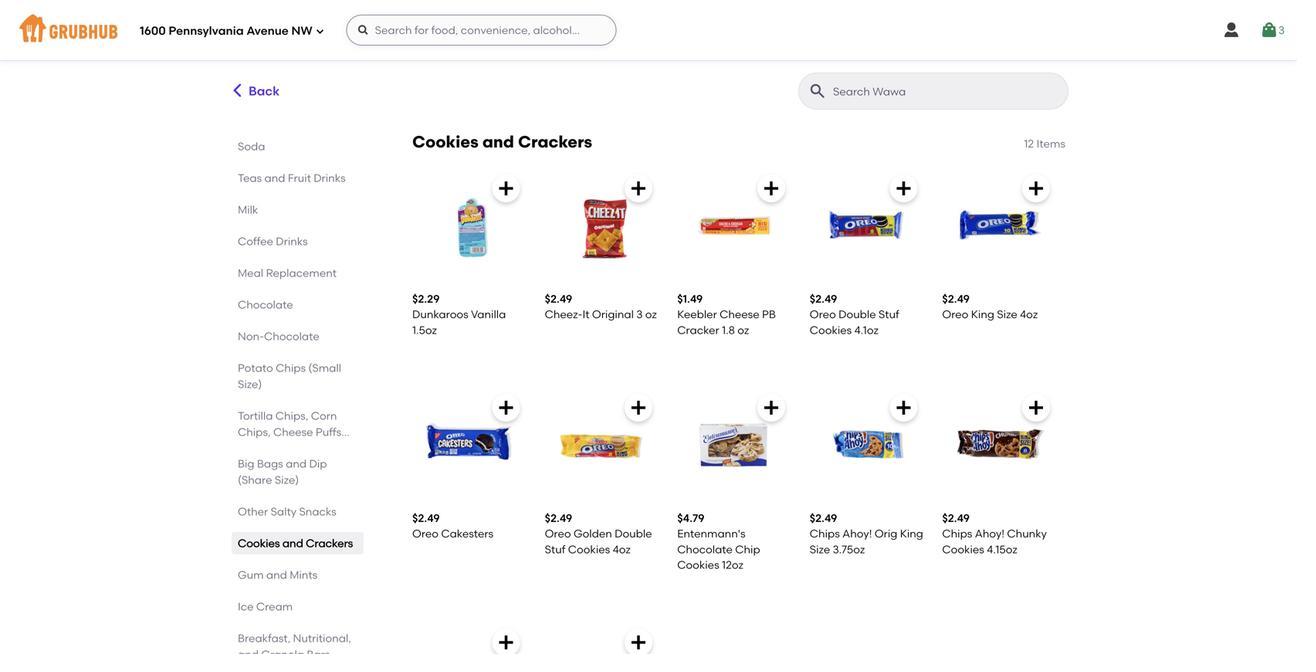 Task type: describe. For each thing, give the bounding box(es) containing it.
$2.49 chips ahoy! orig king size 3.75oz
[[810, 512, 924, 556]]

entenmann's chocolate chip cookies 12oz image
[[678, 388, 792, 502]]

oreo king size 4oz image
[[943, 168, 1057, 282]]

breakfast, nutritional, and granola bars tab
[[238, 630, 358, 654]]

corn
[[311, 409, 337, 422]]

$2.49 chips ahoy! chunky cookies 4.15oz
[[943, 512, 1047, 556]]

king inside $2.49 oreo king size 4oz
[[971, 308, 995, 321]]

nw
[[291, 24, 313, 38]]

soda tab
[[238, 138, 358, 154]]

cheez-it original 3 oz image
[[545, 168, 659, 282]]

cookies inside the $4.79 entenmann's chocolate chip cookies 12oz
[[678, 558, 720, 572]]

it
[[583, 308, 590, 321]]

and inside breakfast, nutritional, and granola bars
[[238, 648, 259, 654]]

fruit
[[288, 171, 311, 185]]

cookies and crackers tab
[[238, 535, 358, 551]]

size inside $2.49 oreo king size 4oz
[[997, 308, 1018, 321]]

tastykake vanilla sugar wafers 2.75oz image
[[412, 622, 526, 654]]

svg image for $1.49 keebler cheese pb cracker 1.8 oz
[[762, 179, 781, 198]]

dip
[[309, 457, 327, 470]]

2 vertical spatial size)
[[275, 473, 299, 487]]

pb
[[762, 308, 776, 321]]

stuf inside $2.49 oreo golden double stuf cookies 4oz
[[545, 543, 566, 556]]

$2.49 oreo golden double stuf cookies 4oz
[[545, 512, 652, 556]]

coffee drinks tab
[[238, 233, 358, 249]]

12 items
[[1024, 137, 1066, 150]]

ice
[[238, 600, 254, 613]]

meal replacement
[[238, 266, 337, 280]]

chips for $2.49 chips ahoy! chunky cookies 4.15oz
[[943, 527, 973, 540]]

snacks
[[299, 505, 337, 518]]

crackers inside tab
[[306, 537, 353, 550]]

(share
[[238, 473, 272, 487]]

breakfast, nutritional, and granola bars
[[238, 632, 351, 654]]

3 inside 3 button
[[1279, 23, 1285, 37]]

Search for food, convenience, alcohol... search field
[[347, 15, 617, 46]]

chocolate inside the $4.79 entenmann's chocolate chip cookies 12oz
[[678, 543, 733, 556]]

chips for $2.49 chips ahoy! orig king size 3.75oz
[[810, 527, 840, 540]]

svg image for $4.79 entenmann's chocolate chip cookies 12oz
[[762, 398, 781, 417]]

meal replacement tab
[[238, 265, 358, 281]]

potato chips (small size) tab
[[238, 360, 358, 392]]

big bags and dip (share size) tab
[[238, 456, 358, 488]]

chips for potato chips (small size)
[[276, 361, 306, 375]]

cheez-
[[545, 308, 583, 321]]

oreo for oreo double stuf cookies 4.1oz
[[810, 308, 836, 321]]

chip
[[735, 543, 761, 556]]

0 vertical spatial chocolate
[[238, 298, 293, 311]]

cookies inside tab
[[238, 537, 280, 550]]

oz inside '$2.49 cheez-it original 3 oz'
[[646, 308, 657, 321]]

1600 pennsylvania avenue nw
[[140, 24, 313, 38]]

non-chocolate tab
[[238, 328, 358, 344]]

non-chocolate
[[238, 330, 320, 343]]

dunkaroos vanilla 1.5oz image
[[412, 168, 526, 282]]

ice cream
[[238, 600, 293, 613]]

12oz
[[722, 558, 744, 572]]

caret left icon image
[[229, 82, 246, 99]]

$2.49 for $2.49 oreo golden double stuf cookies 4oz
[[545, 512, 572, 525]]

svg image for chips ahoy! chunky cookies 4.15oz image
[[1027, 398, 1046, 417]]

$1.49 keebler cheese pb cracker 1.8 oz
[[678, 292, 776, 337]]

$2.49 for $2.49 chips ahoy! chunky cookies 4.15oz
[[943, 512, 970, 525]]

oreo double stuf cookies 4.1oz image
[[810, 168, 924, 282]]

teas and fruit drinks
[[238, 171, 346, 185]]

$2.49 for $2.49 oreo double stuf cookies 4.1oz
[[810, 292, 838, 306]]

1 vertical spatial size)
[[273, 442, 298, 455]]

cookies inside $2.49 oreo double stuf cookies 4.1oz
[[810, 324, 852, 337]]

1.8
[[722, 324, 735, 337]]

soda
[[238, 140, 265, 153]]

$2.29
[[412, 292, 440, 306]]

oreo for oreo golden double stuf cookies 4oz
[[545, 527, 571, 540]]

back button
[[229, 73, 281, 110]]

cookies inside '$2.49 chips ahoy! chunky cookies 4.15oz'
[[943, 543, 985, 556]]

coffee
[[238, 235, 273, 248]]

gum and mints
[[238, 568, 318, 582]]

3.75oz
[[833, 543, 865, 556]]

orig
[[875, 527, 898, 540]]

(small inside the tortilla chips, corn chips, cheese puffs (small size) big bags and dip (share size)
[[238, 442, 271, 455]]

tortilla chips, corn chips, cheese puffs (small size) big bags and dip (share size)
[[238, 409, 342, 487]]

pennsylvania
[[169, 24, 244, 38]]

size inside $2.49 chips ahoy! orig king size 3.75oz
[[810, 543, 830, 556]]

cream
[[256, 600, 293, 613]]

salty
[[271, 505, 297, 518]]

oreo for oreo cakesters
[[412, 527, 439, 540]]

svg image for $2.49 oreo cakesters
[[497, 398, 516, 417]]

keebler cheese pb cracker 1.8 oz image
[[678, 168, 792, 282]]

potato chips (small size)
[[238, 361, 341, 391]]

oreo golden double stuf cookies 4oz image
[[545, 388, 659, 502]]

golden
[[574, 527, 612, 540]]

0 vertical spatial chips,
[[276, 409, 308, 422]]



Task type: locate. For each thing, give the bounding box(es) containing it.
oreo inside $2.49 oreo king size 4oz
[[943, 308, 969, 321]]

teas and fruit drinks tab
[[238, 170, 358, 186]]

$4.79
[[678, 512, 705, 525]]

1 vertical spatial 4oz
[[613, 543, 631, 556]]

1 horizontal spatial cookies and crackers
[[412, 132, 592, 152]]

size
[[997, 308, 1018, 321], [810, 543, 830, 556]]

1 vertical spatial double
[[615, 527, 652, 540]]

svg image for $2.49 oreo double stuf cookies 4.1oz
[[895, 179, 913, 198]]

12
[[1024, 137, 1034, 150]]

bars
[[307, 648, 330, 654]]

oreo
[[810, 308, 836, 321], [943, 308, 969, 321], [412, 527, 439, 540], [545, 527, 571, 540]]

meal
[[238, 266, 263, 280]]

2 vertical spatial chocolate
[[678, 543, 733, 556]]

1 horizontal spatial chips
[[810, 527, 840, 540]]

king
[[971, 308, 995, 321], [900, 527, 924, 540]]

mints
[[290, 568, 318, 582]]

svg image for $2.49 chips ahoy! orig king size 3.75oz
[[895, 398, 913, 417]]

0 vertical spatial 4oz
[[1020, 308, 1038, 321]]

2 horizontal spatial chips
[[943, 527, 973, 540]]

0 horizontal spatial cheese
[[273, 426, 313, 439]]

svg image
[[1260, 21, 1279, 39], [497, 179, 516, 198], [1027, 179, 1046, 198], [630, 398, 648, 417], [1027, 398, 1046, 417], [497, 633, 516, 652], [630, 633, 648, 652]]

chips inside $2.49 chips ahoy! orig king size 3.75oz
[[810, 527, 840, 540]]

$2.49 cheez-it original 3 oz
[[545, 292, 657, 321]]

0 vertical spatial double
[[839, 308, 876, 321]]

$1.49
[[678, 292, 703, 306]]

0 vertical spatial (small
[[309, 361, 341, 375]]

ahoy!
[[843, 527, 872, 540], [975, 527, 1005, 540]]

(small
[[309, 361, 341, 375], [238, 442, 271, 455]]

main navigation navigation
[[0, 0, 1298, 60]]

non-
[[238, 330, 264, 343]]

nutritional,
[[293, 632, 351, 645]]

1 vertical spatial king
[[900, 527, 924, 540]]

stuf
[[879, 308, 900, 321], [545, 543, 566, 556]]

$4.79 entenmann's chocolate chip cookies 12oz
[[678, 512, 761, 572]]

0 horizontal spatial crackers
[[306, 537, 353, 550]]

size) inside the potato chips (small size)
[[238, 378, 262, 391]]

1 vertical spatial cookies and crackers
[[238, 537, 353, 550]]

1 horizontal spatial size
[[997, 308, 1018, 321]]

$2.49 for $2.49 oreo cakesters
[[412, 512, 440, 525]]

3 button
[[1260, 16, 1285, 44]]

4oz inside $2.49 oreo king size 4oz
[[1020, 308, 1038, 321]]

svg image for oreo king size 4oz image
[[1027, 179, 1046, 198]]

0 horizontal spatial double
[[615, 527, 652, 540]]

size) down potato
[[238, 378, 262, 391]]

chips inside '$2.49 chips ahoy! chunky cookies 4.15oz'
[[943, 527, 973, 540]]

stuf inside $2.49 oreo double stuf cookies 4.1oz
[[879, 308, 900, 321]]

1 horizontal spatial ahoy!
[[975, 527, 1005, 540]]

big
[[238, 457, 255, 470]]

oreo inside "$2.49 oreo cakesters"
[[412, 527, 439, 540]]

1 horizontal spatial cheese
[[720, 308, 760, 321]]

1 horizontal spatial king
[[971, 308, 995, 321]]

0 horizontal spatial king
[[900, 527, 924, 540]]

svg image
[[1223, 21, 1241, 39], [357, 24, 370, 36], [316, 27, 325, 36], [630, 179, 648, 198], [762, 179, 781, 198], [895, 179, 913, 198], [497, 398, 516, 417], [762, 398, 781, 417], [895, 398, 913, 417]]

ahoy! for chunky
[[975, 527, 1005, 540]]

avenue
[[247, 24, 289, 38]]

$2.49 inside $2.49 oreo golden double stuf cookies 4oz
[[545, 512, 572, 525]]

1 horizontal spatial oz
[[738, 324, 749, 337]]

0 vertical spatial cookies and crackers
[[412, 132, 592, 152]]

ahoy! up 3.75oz
[[843, 527, 872, 540]]

cookies
[[412, 132, 479, 152], [810, 324, 852, 337], [238, 537, 280, 550], [568, 543, 610, 556], [943, 543, 985, 556], [678, 558, 720, 572]]

oreo inside $2.49 oreo double stuf cookies 4.1oz
[[810, 308, 836, 321]]

items
[[1037, 137, 1066, 150]]

cookies and crackers
[[412, 132, 592, 152], [238, 537, 353, 550]]

double right golden
[[615, 527, 652, 540]]

chips up 3.75oz
[[810, 527, 840, 540]]

drinks right fruit
[[314, 171, 346, 185]]

$2.49
[[545, 292, 572, 306], [810, 292, 838, 306], [943, 292, 970, 306], [412, 512, 440, 525], [545, 512, 572, 525], [810, 512, 838, 525], [943, 512, 970, 525]]

magnifying glass icon image
[[809, 82, 827, 100]]

$2.49 inside '$2.49 cheez-it original 3 oz'
[[545, 292, 572, 306]]

1 horizontal spatial drinks
[[314, 171, 346, 185]]

4oz
[[1020, 308, 1038, 321], [613, 543, 631, 556]]

2 ahoy! from the left
[[975, 527, 1005, 540]]

chips left chunky
[[943, 527, 973, 540]]

cheese
[[720, 308, 760, 321], [273, 426, 313, 439]]

1 horizontal spatial 4oz
[[1020, 308, 1038, 321]]

entenmann's
[[678, 527, 746, 540]]

1 vertical spatial oz
[[738, 324, 749, 337]]

0 horizontal spatial stuf
[[545, 543, 566, 556]]

svg image for $2.49 cheez-it original 3 oz
[[630, 179, 648, 198]]

cheese down corn
[[273, 426, 313, 439]]

0 horizontal spatial ahoy!
[[843, 527, 872, 540]]

oreo for oreo king size 4oz
[[943, 308, 969, 321]]

$2.29 dunkaroos vanilla 1.5oz
[[412, 292, 506, 337]]

gum and mints tab
[[238, 567, 358, 583]]

1 vertical spatial drinks
[[276, 235, 308, 248]]

$2.49 for $2.49 oreo king size 4oz
[[943, 292, 970, 306]]

0 horizontal spatial 3
[[637, 308, 643, 321]]

1 vertical spatial stuf
[[545, 543, 566, 556]]

potato
[[238, 361, 273, 375]]

chips down non-chocolate tab
[[276, 361, 306, 375]]

double inside $2.49 oreo golden double stuf cookies 4oz
[[615, 527, 652, 540]]

size) down the bags
[[275, 473, 299, 487]]

$2.49 oreo cakesters
[[412, 512, 494, 540]]

double up 4.1oz
[[839, 308, 876, 321]]

1 horizontal spatial crackers
[[518, 132, 592, 152]]

gum
[[238, 568, 264, 582]]

coffee drinks
[[238, 235, 308, 248]]

granola
[[261, 648, 304, 654]]

4.15oz
[[987, 543, 1018, 556]]

chocolate
[[238, 298, 293, 311], [264, 330, 320, 343], [678, 543, 733, 556]]

milk
[[238, 203, 258, 216]]

3
[[1279, 23, 1285, 37], [637, 308, 643, 321]]

other
[[238, 505, 268, 518]]

$2.49 oreo double stuf cookies 4.1oz
[[810, 292, 900, 337]]

other salty snacks tab
[[238, 504, 358, 520]]

1 horizontal spatial chips,
[[276, 409, 308, 422]]

replacement
[[266, 266, 337, 280]]

cheese inside $1.49 keebler cheese pb cracker 1.8 oz
[[720, 308, 760, 321]]

keebler
[[678, 308, 717, 321]]

crackers
[[518, 132, 592, 152], [306, 537, 353, 550]]

chips ahoy! chunky cookies 4.15oz image
[[943, 388, 1057, 502]]

chocolate up non-chocolate
[[238, 298, 293, 311]]

0 horizontal spatial size
[[810, 543, 830, 556]]

$2.49 oreo king size 4oz
[[943, 292, 1038, 321]]

size)
[[238, 378, 262, 391], [273, 442, 298, 455], [275, 473, 299, 487]]

ahoy! inside $2.49 chips ahoy! orig king size 3.75oz
[[843, 527, 872, 540]]

oreo inside $2.49 oreo golden double stuf cookies 4oz
[[545, 527, 571, 540]]

cheese inside the tortilla chips, corn chips, cheese puffs (small size) big bags and dip (share size)
[[273, 426, 313, 439]]

1 horizontal spatial 3
[[1279, 23, 1285, 37]]

0 vertical spatial 3
[[1279, 23, 1285, 37]]

chips,
[[276, 409, 308, 422], [238, 426, 271, 439]]

ice cream tab
[[238, 599, 358, 615]]

Search Wawa search field
[[832, 84, 1064, 99]]

chocolate down chocolate tab
[[264, 330, 320, 343]]

4oz inside $2.49 oreo golden double stuf cookies 4oz
[[613, 543, 631, 556]]

other salty snacks
[[238, 505, 337, 518]]

chips, left corn
[[276, 409, 308, 422]]

1 vertical spatial chocolate
[[264, 330, 320, 343]]

double inside $2.49 oreo double stuf cookies 4.1oz
[[839, 308, 876, 321]]

1.5oz
[[412, 324, 437, 337]]

1 horizontal spatial stuf
[[879, 308, 900, 321]]

vanilla
[[471, 308, 506, 321]]

1600
[[140, 24, 166, 38]]

$2.49 inside $2.49 oreo king size 4oz
[[943, 292, 970, 306]]

$2.49 inside '$2.49 chips ahoy! chunky cookies 4.15oz'
[[943, 512, 970, 525]]

king inside $2.49 chips ahoy! orig king size 3.75oz
[[900, 527, 924, 540]]

$2.49 for $2.49 chips ahoy! orig king size 3.75oz
[[810, 512, 838, 525]]

ahoy! for orig
[[843, 527, 872, 540]]

breakfast,
[[238, 632, 291, 645]]

keebler vanilla sugar wafer 4.4oz image
[[545, 622, 659, 654]]

oz right 1.8
[[738, 324, 749, 337]]

ahoy! inside '$2.49 chips ahoy! chunky cookies 4.15oz'
[[975, 527, 1005, 540]]

0 vertical spatial king
[[971, 308, 995, 321]]

(small inside the potato chips (small size)
[[309, 361, 341, 375]]

drinks up meal replacement
[[276, 235, 308, 248]]

chocolate down "entenmann's"
[[678, 543, 733, 556]]

dunkaroos
[[412, 308, 469, 321]]

back
[[249, 84, 280, 99]]

double
[[839, 308, 876, 321], [615, 527, 652, 540]]

svg image for dunkaroos vanilla 1.5oz image
[[497, 179, 516, 198]]

0 horizontal spatial chips,
[[238, 426, 271, 439]]

1 ahoy! from the left
[[843, 527, 872, 540]]

tortilla chips, corn chips, cheese puffs (small size) tab
[[238, 408, 358, 455]]

puffs
[[316, 426, 342, 439]]

bags
[[257, 457, 283, 470]]

0 vertical spatial size)
[[238, 378, 262, 391]]

cracker
[[678, 324, 720, 337]]

svg image for keebler vanilla sugar wafer 4.4oz image
[[630, 633, 648, 652]]

1 horizontal spatial double
[[839, 308, 876, 321]]

1 vertical spatial chips,
[[238, 426, 271, 439]]

drinks
[[314, 171, 346, 185], [276, 235, 308, 248]]

1 vertical spatial (small
[[238, 442, 271, 455]]

size) up the bags
[[273, 442, 298, 455]]

cookies and crackers inside tab
[[238, 537, 353, 550]]

chips
[[276, 361, 306, 375], [810, 527, 840, 540], [943, 527, 973, 540]]

1 vertical spatial cheese
[[273, 426, 313, 439]]

tortilla
[[238, 409, 273, 422]]

0 vertical spatial oz
[[646, 308, 657, 321]]

milk tab
[[238, 202, 358, 218]]

1 vertical spatial size
[[810, 543, 830, 556]]

0 vertical spatial drinks
[[314, 171, 346, 185]]

cookies inside $2.49 oreo golden double stuf cookies 4oz
[[568, 543, 610, 556]]

0 vertical spatial size
[[997, 308, 1018, 321]]

chocolate tab
[[238, 297, 358, 313]]

0 horizontal spatial (small
[[238, 442, 271, 455]]

chips, down tortilla
[[238, 426, 271, 439]]

(small up big
[[238, 442, 271, 455]]

0 vertical spatial stuf
[[879, 308, 900, 321]]

original
[[592, 308, 634, 321]]

ahoy! up 4.15oz
[[975, 527, 1005, 540]]

1 horizontal spatial (small
[[309, 361, 341, 375]]

(small down non-chocolate tab
[[309, 361, 341, 375]]

0 horizontal spatial chips
[[276, 361, 306, 375]]

oz right original
[[646, 308, 657, 321]]

oreo cakesters image
[[412, 388, 526, 502]]

0 horizontal spatial drinks
[[276, 235, 308, 248]]

0 horizontal spatial cookies and crackers
[[238, 537, 353, 550]]

teas
[[238, 171, 262, 185]]

3 inside '$2.49 cheez-it original 3 oz'
[[637, 308, 643, 321]]

oz
[[646, 308, 657, 321], [738, 324, 749, 337]]

cheese up 1.8
[[720, 308, 760, 321]]

$2.49 inside $2.49 oreo double stuf cookies 4.1oz
[[810, 292, 838, 306]]

svg image inside 3 button
[[1260, 21, 1279, 39]]

1 vertical spatial 3
[[637, 308, 643, 321]]

0 horizontal spatial 4oz
[[613, 543, 631, 556]]

and inside the tortilla chips, corn chips, cheese puffs (small size) big bags and dip (share size)
[[286, 457, 307, 470]]

chips ahoy! orig king size 3.75oz image
[[810, 388, 924, 502]]

$2.49 inside $2.49 chips ahoy! orig king size 3.75oz
[[810, 512, 838, 525]]

1 vertical spatial crackers
[[306, 537, 353, 550]]

4.1oz
[[855, 324, 879, 337]]

chunky
[[1007, 527, 1047, 540]]

and
[[483, 132, 514, 152], [265, 171, 285, 185], [286, 457, 307, 470], [283, 537, 303, 550], [266, 568, 287, 582], [238, 648, 259, 654]]

svg image for the tastykake vanilla sugar wafers 2.75oz image
[[497, 633, 516, 652]]

chips inside the potato chips (small size)
[[276, 361, 306, 375]]

svg image for the oreo golden double stuf cookies 4oz image
[[630, 398, 648, 417]]

0 vertical spatial crackers
[[518, 132, 592, 152]]

cakesters
[[441, 527, 494, 540]]

oz inside $1.49 keebler cheese pb cracker 1.8 oz
[[738, 324, 749, 337]]

$2.49 for $2.49 cheez-it original 3 oz
[[545, 292, 572, 306]]

0 vertical spatial cheese
[[720, 308, 760, 321]]

0 horizontal spatial oz
[[646, 308, 657, 321]]

$2.49 inside "$2.49 oreo cakesters"
[[412, 512, 440, 525]]



Task type: vqa. For each thing, say whether or not it's contained in the screenshot.


